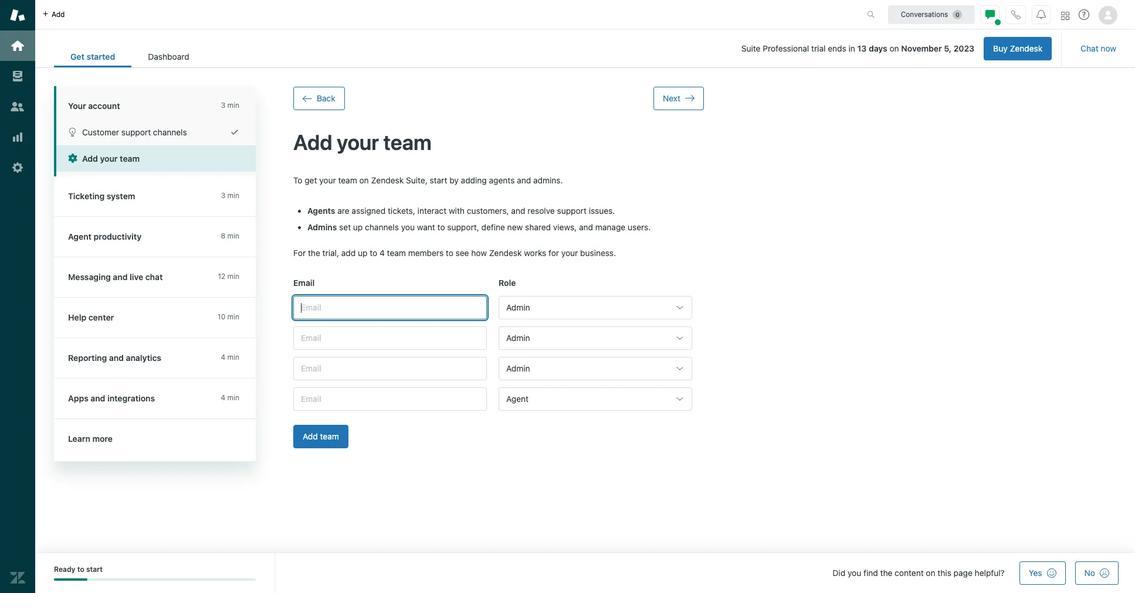 Task type: vqa. For each thing, say whether or not it's contained in the screenshot.
12 Days Ago
no



Task type: locate. For each thing, give the bounding box(es) containing it.
to
[[437, 222, 445, 232], [370, 248, 377, 258], [446, 248, 453, 258], [77, 566, 84, 574]]

footer
[[35, 554, 1135, 594]]

0 horizontal spatial support
[[121, 127, 151, 137]]

chat
[[145, 272, 163, 282]]

add your team
[[293, 130, 432, 155], [82, 154, 140, 164]]

2 3 from the top
[[221, 191, 225, 200]]

2 horizontal spatial on
[[926, 569, 936, 579]]

0 horizontal spatial start
[[86, 566, 103, 574]]

for the trial, add up to 4 team members to see how zendesk works for your business.
[[293, 248, 616, 258]]

2 min from the top
[[227, 191, 239, 200]]

agent button
[[499, 388, 692, 411]]

2 3 min from the top
[[221, 191, 239, 200]]

1 vertical spatial up
[[358, 248, 368, 258]]

zendesk support image
[[10, 8, 25, 23]]

you down tickets,
[[401, 222, 415, 232]]

0 horizontal spatial add
[[52, 10, 65, 18]]

no
[[1085, 569, 1095, 579]]

the right find
[[880, 569, 893, 579]]

ends
[[828, 43, 846, 53]]

issues.
[[589, 206, 615, 216]]

1 admin from the top
[[506, 303, 530, 313]]

users.
[[628, 222, 651, 232]]

on
[[890, 43, 899, 53], [359, 176, 369, 186], [926, 569, 936, 579]]

members
[[408, 248, 444, 258]]

2 vertical spatial admin button
[[499, 357, 692, 381]]

0 vertical spatial you
[[401, 222, 415, 232]]

add right trial,
[[341, 248, 356, 258]]

see
[[456, 248, 469, 258]]

1 min from the top
[[227, 101, 239, 110]]

1 vertical spatial 4
[[221, 353, 225, 362]]

your down back button
[[337, 130, 379, 155]]

2 horizontal spatial zendesk
[[1010, 43, 1043, 53]]

to down 'assigned'
[[370, 248, 377, 258]]

channels up add your team button
[[153, 127, 187, 137]]

yes button
[[1020, 562, 1066, 586]]

start left by
[[430, 176, 447, 186]]

and up the new
[[511, 206, 525, 216]]

12
[[218, 272, 225, 281]]

1 horizontal spatial on
[[890, 43, 899, 53]]

1 horizontal spatial you
[[848, 569, 861, 579]]

2 admin button from the top
[[499, 327, 692, 350]]

channels
[[153, 127, 187, 137], [365, 222, 399, 232]]

Email field
[[293, 296, 487, 320], [293, 327, 487, 350], [293, 357, 487, 381], [293, 388, 487, 411]]

notifications image
[[1037, 10, 1046, 19]]

1 vertical spatial zendesk
[[371, 176, 404, 186]]

add your team down back
[[293, 130, 432, 155]]

to left see
[[446, 248, 453, 258]]

1 admin button from the top
[[499, 296, 692, 320]]

back
[[317, 93, 335, 103]]

buy
[[993, 43, 1008, 53]]

0 vertical spatial the
[[308, 248, 320, 258]]

agent
[[68, 232, 92, 242], [506, 394, 529, 404]]

admin button for second email "field"
[[499, 327, 692, 350]]

2 vertical spatial zendesk
[[489, 248, 522, 258]]

channels down 'assigned'
[[365, 222, 399, 232]]

the inside region
[[308, 248, 320, 258]]

team
[[384, 130, 432, 155], [120, 154, 140, 164], [338, 176, 357, 186], [387, 248, 406, 258], [320, 432, 339, 442]]

learn more button
[[54, 420, 253, 459]]

1 horizontal spatial the
[[880, 569, 893, 579]]

manage
[[595, 222, 626, 232]]

your
[[68, 101, 86, 111]]

add inside button
[[82, 154, 98, 164]]

set
[[339, 222, 351, 232]]

ticketing system
[[68, 191, 135, 201]]

progress bar image
[[54, 579, 88, 582]]

0 horizontal spatial the
[[308, 248, 320, 258]]

on right days
[[890, 43, 899, 53]]

admin button for second email "field" from the bottom
[[499, 357, 692, 381]]

on up 'assigned'
[[359, 176, 369, 186]]

0 horizontal spatial agent
[[68, 232, 92, 242]]

3 min from the top
[[227, 232, 239, 241]]

views,
[[553, 222, 577, 232]]

and left the analytics
[[109, 353, 124, 363]]

you inside region
[[401, 222, 415, 232]]

add your team inside content-title region
[[293, 130, 432, 155]]

3 min inside your account heading
[[221, 101, 239, 110]]

0 vertical spatial admin button
[[499, 296, 692, 320]]

0 vertical spatial 4 min
[[221, 353, 239, 362]]

add team button
[[293, 425, 348, 449]]

business.
[[580, 248, 616, 258]]

0 vertical spatial 3 min
[[221, 101, 239, 110]]

min for apps and integrations
[[227, 394, 239, 402]]

your right for
[[561, 248, 578, 258]]

3 inside your account heading
[[221, 101, 225, 110]]

want
[[417, 222, 435, 232]]

1 vertical spatial add
[[341, 248, 356, 258]]

agent for agent
[[506, 394, 529, 404]]

your
[[337, 130, 379, 155], [100, 154, 118, 164], [319, 176, 336, 186], [561, 248, 578, 258]]

3 admin button from the top
[[499, 357, 692, 381]]

how
[[471, 248, 487, 258]]

min for agent productivity
[[227, 232, 239, 241]]

live
[[130, 272, 143, 282]]

1 4 min from the top
[[221, 353, 239, 362]]

and right the apps at the left bottom
[[91, 394, 105, 404]]

admins
[[307, 222, 337, 232]]

1 3 from the top
[[221, 101, 225, 110]]

start up progress bar image
[[86, 566, 103, 574]]

1 vertical spatial 3
[[221, 191, 225, 200]]

0 vertical spatial agent
[[68, 232, 92, 242]]

0 horizontal spatial add your team
[[82, 154, 140, 164]]

you inside footer
[[848, 569, 861, 579]]

4 for apps and integrations
[[221, 394, 225, 402]]

3 min
[[221, 101, 239, 110], [221, 191, 239, 200]]

you
[[401, 222, 415, 232], [848, 569, 861, 579]]

6 min from the top
[[227, 353, 239, 362]]

2 vertical spatial admin
[[506, 364, 530, 374]]

your down customer
[[100, 154, 118, 164]]

agents
[[489, 176, 515, 186]]

0 vertical spatial add
[[52, 10, 65, 18]]

progress-bar progress bar
[[54, 579, 256, 582]]

1 horizontal spatial add your team
[[293, 130, 432, 155]]

help
[[68, 313, 86, 323]]

get started
[[70, 52, 115, 62]]

zendesk right how
[[489, 248, 522, 258]]

by
[[450, 176, 459, 186]]

chat now
[[1081, 43, 1117, 53]]

the
[[308, 248, 320, 258], [880, 569, 893, 579]]

2 vertical spatial 4
[[221, 394, 225, 402]]

region
[[293, 175, 704, 463]]

0 vertical spatial admin
[[506, 303, 530, 313]]

3 admin from the top
[[506, 364, 530, 374]]

up right trial,
[[358, 248, 368, 258]]

add inside button
[[303, 432, 318, 442]]

0 horizontal spatial zendesk
[[371, 176, 404, 186]]

1 horizontal spatial agent
[[506, 394, 529, 404]]

2 4 min from the top
[[221, 394, 239, 402]]

1 vertical spatial you
[[848, 569, 861, 579]]

help center
[[68, 313, 114, 323]]

min inside your account heading
[[227, 101, 239, 110]]

and left live
[[113, 272, 128, 282]]

add for add team button
[[303, 432, 318, 442]]

1 3 min from the top
[[221, 101, 239, 110]]

1 vertical spatial start
[[86, 566, 103, 574]]

add
[[293, 130, 332, 155], [82, 154, 98, 164], [303, 432, 318, 442]]

customer support channels button
[[56, 119, 256, 146]]

up
[[353, 222, 363, 232], [358, 248, 368, 258]]

in
[[849, 43, 855, 53]]

4 email field from the top
[[293, 388, 487, 411]]

min for ticketing system
[[227, 191, 239, 200]]

conversations
[[901, 10, 948, 18]]

agent for agent productivity
[[68, 232, 92, 242]]

up right set
[[353, 222, 363, 232]]

13
[[858, 43, 867, 53]]

0 horizontal spatial channels
[[153, 127, 187, 137]]

reporting
[[68, 353, 107, 363]]

4 min from the top
[[227, 272, 239, 281]]

buy zendesk
[[993, 43, 1043, 53]]

1 vertical spatial channels
[[365, 222, 399, 232]]

0 horizontal spatial you
[[401, 222, 415, 232]]

5,
[[944, 43, 952, 53]]

your inside content-title region
[[337, 130, 379, 155]]

zendesk inside buy zendesk button
[[1010, 43, 1043, 53]]

0 horizontal spatial on
[[359, 176, 369, 186]]

1 vertical spatial the
[[880, 569, 893, 579]]

customer
[[82, 127, 119, 137]]

get started image
[[10, 38, 25, 53]]

tab list
[[54, 46, 206, 67]]

admin
[[506, 303, 530, 313], [506, 333, 530, 343], [506, 364, 530, 374]]

2023
[[954, 43, 975, 53]]

and right agents
[[517, 176, 531, 186]]

center
[[88, 313, 114, 323]]

now
[[1101, 43, 1117, 53]]

productivity
[[94, 232, 141, 242]]

4
[[380, 248, 385, 258], [221, 353, 225, 362], [221, 394, 225, 402]]

section
[[215, 37, 1052, 60]]

suite
[[741, 43, 761, 53]]

support up views,
[[557, 206, 587, 216]]

zendesk left suite, at the top left
[[371, 176, 404, 186]]

0 vertical spatial channels
[[153, 127, 187, 137]]

agent inside popup button
[[506, 394, 529, 404]]

1 horizontal spatial support
[[557, 206, 587, 216]]

zendesk right "buy"
[[1010, 43, 1043, 53]]

you right did
[[848, 569, 861, 579]]

1 vertical spatial 3 min
[[221, 191, 239, 200]]

3 min for your account
[[221, 101, 239, 110]]

zendesk
[[1010, 43, 1043, 53], [371, 176, 404, 186], [489, 248, 522, 258]]

team inside button
[[320, 432, 339, 442]]

ready
[[54, 566, 75, 574]]

on left this
[[926, 569, 936, 579]]

add your team down customer
[[82, 154, 140, 164]]

1 vertical spatial admin
[[506, 333, 530, 343]]

reporting image
[[10, 130, 25, 145]]

add for content-title region
[[293, 130, 332, 155]]

customers image
[[10, 99, 25, 114]]

1 vertical spatial admin button
[[499, 327, 692, 350]]

1 vertical spatial agent
[[506, 394, 529, 404]]

4 min for integrations
[[221, 394, 239, 402]]

min for your account
[[227, 101, 239, 110]]

1 vertical spatial 4 min
[[221, 394, 239, 402]]

7 min from the top
[[227, 394, 239, 402]]

section containing suite professional trial ends in
[[215, 37, 1052, 60]]

shared
[[525, 222, 551, 232]]

add inside content-title region
[[293, 130, 332, 155]]

1 horizontal spatial zendesk
[[489, 248, 522, 258]]

your account heading
[[54, 86, 256, 119]]

messaging
[[68, 272, 111, 282]]

main element
[[0, 0, 35, 594]]

add right zendesk support icon
[[52, 10, 65, 18]]

get
[[70, 52, 84, 62]]

conversations button
[[888, 5, 975, 24]]

to right want
[[437, 222, 445, 232]]

2 admin from the top
[[506, 333, 530, 343]]

admin for admin "popup button" associated with second email "field"
[[506, 333, 530, 343]]

region containing to get your team on zendesk suite, start by adding agents and admins.
[[293, 175, 704, 463]]

for
[[549, 248, 559, 258]]

add inside dropdown button
[[52, 10, 65, 18]]

support up add your team button
[[121, 127, 151, 137]]

0 vertical spatial zendesk
[[1010, 43, 1043, 53]]

1 horizontal spatial start
[[430, 176, 447, 186]]

5 min from the top
[[227, 313, 239, 322]]

0 vertical spatial support
[[121, 127, 151, 137]]

0 vertical spatial 3
[[221, 101, 225, 110]]

the right for on the left top of page
[[308, 248, 320, 258]]

team inside button
[[120, 154, 140, 164]]



Task type: describe. For each thing, give the bounding box(es) containing it.
no button
[[1075, 562, 1119, 586]]

admins.
[[533, 176, 563, 186]]

0 vertical spatial 4
[[380, 248, 385, 258]]

get help image
[[1079, 9, 1090, 20]]

admin for admin "popup button" corresponding to 1st email "field"
[[506, 303, 530, 313]]

new
[[507, 222, 523, 232]]

8 min
[[221, 232, 239, 241]]

email
[[293, 278, 315, 288]]

min for reporting and analytics
[[227, 353, 239, 362]]

your right get
[[319, 176, 336, 186]]

8
[[221, 232, 225, 241]]

admin for admin "popup button" for second email "field" from the bottom
[[506, 364, 530, 374]]

1 email field from the top
[[293, 296, 487, 320]]

add button
[[35, 0, 72, 29]]

1 vertical spatial on
[[359, 176, 369, 186]]

professional
[[763, 43, 809, 53]]

define
[[481, 222, 505, 232]]

tickets,
[[388, 206, 415, 216]]

customers,
[[467, 206, 509, 216]]

2 vertical spatial on
[[926, 569, 936, 579]]

more
[[92, 434, 113, 444]]

content-title region
[[293, 129, 704, 156]]

support,
[[447, 222, 479, 232]]

your inside button
[[100, 154, 118, 164]]

agents
[[307, 206, 335, 216]]

10 min
[[218, 313, 239, 322]]

learn
[[68, 434, 90, 444]]

for
[[293, 248, 306, 258]]

team inside content-title region
[[384, 130, 432, 155]]

trial,
[[322, 248, 339, 258]]

min for messaging and live chat
[[227, 272, 239, 281]]

resolve
[[528, 206, 555, 216]]

November 5, 2023 text field
[[901, 43, 975, 53]]

tab list containing get started
[[54, 46, 206, 67]]

zendesk image
[[10, 571, 25, 586]]

add team
[[303, 432, 339, 442]]

suite,
[[406, 176, 428, 186]]

are
[[338, 206, 349, 216]]

dashboard tab
[[132, 46, 206, 67]]

messaging and live chat
[[68, 272, 163, 282]]

role
[[499, 278, 516, 288]]

system
[[107, 191, 135, 201]]

1 horizontal spatial add
[[341, 248, 356, 258]]

to up progress bar image
[[77, 566, 84, 574]]

admins set up channels you want to support, define new shared views, and manage users.
[[307, 222, 651, 232]]

get
[[305, 176, 317, 186]]

3 min for ticketing system
[[221, 191, 239, 200]]

and right views,
[[579, 222, 593, 232]]

3 for account
[[221, 101, 225, 110]]

10
[[218, 313, 225, 322]]

agent productivity
[[68, 232, 141, 242]]

with
[[449, 206, 465, 216]]

chat
[[1081, 43, 1099, 53]]

adding
[[461, 176, 487, 186]]

trial
[[811, 43, 826, 53]]

yes
[[1029, 569, 1042, 579]]

4 for reporting and analytics
[[221, 353, 225, 362]]

chat now button
[[1071, 37, 1126, 60]]

did
[[833, 569, 846, 579]]

analytics
[[126, 353, 161, 363]]

november
[[901, 43, 942, 53]]

footer containing did you find the content on this page helpful?
[[35, 554, 1135, 594]]

apps
[[68, 394, 88, 404]]

buy zendesk button
[[984, 37, 1052, 60]]

page
[[954, 569, 973, 579]]

add your team inside button
[[82, 154, 140, 164]]

this
[[938, 569, 952, 579]]

content
[[895, 569, 924, 579]]

next
[[663, 93, 681, 103]]

find
[[864, 569, 878, 579]]

reporting and analytics
[[68, 353, 161, 363]]

learn more
[[68, 434, 113, 444]]

min for help center
[[227, 313, 239, 322]]

ticketing
[[68, 191, 105, 201]]

0 vertical spatial start
[[430, 176, 447, 186]]

assigned
[[352, 206, 386, 216]]

ready to start
[[54, 566, 103, 574]]

support inside button
[[121, 127, 151, 137]]

12 min
[[218, 272, 239, 281]]

channels inside customer support channels button
[[153, 127, 187, 137]]

the inside footer
[[880, 569, 893, 579]]

days
[[869, 43, 888, 53]]

works
[[524, 248, 546, 258]]

dashboard
[[148, 52, 189, 62]]

admin button for 1st email "field"
[[499, 296, 692, 320]]

2 email field from the top
[[293, 327, 487, 350]]

admin image
[[10, 160, 25, 175]]

start inside footer
[[86, 566, 103, 574]]

0 vertical spatial up
[[353, 222, 363, 232]]

3 email field from the top
[[293, 357, 487, 381]]

to
[[293, 176, 302, 186]]

4 min for analytics
[[221, 353, 239, 362]]

apps and integrations
[[68, 394, 155, 404]]

1 vertical spatial support
[[557, 206, 587, 216]]

zendesk products image
[[1061, 11, 1070, 20]]

agents are assigned tickets, interact with customers, and resolve support issues.
[[307, 206, 615, 216]]

started
[[87, 52, 115, 62]]

button displays agent's chat status as online. image
[[986, 10, 995, 19]]

views image
[[10, 69, 25, 84]]

next button
[[654, 87, 704, 110]]

add your team button
[[56, 146, 256, 172]]

1 horizontal spatial channels
[[365, 222, 399, 232]]

helpful?
[[975, 569, 1005, 579]]

back button
[[293, 87, 345, 110]]

0 vertical spatial on
[[890, 43, 899, 53]]

customer support channels
[[82, 127, 187, 137]]

3 for system
[[221, 191, 225, 200]]

interact
[[418, 206, 447, 216]]



